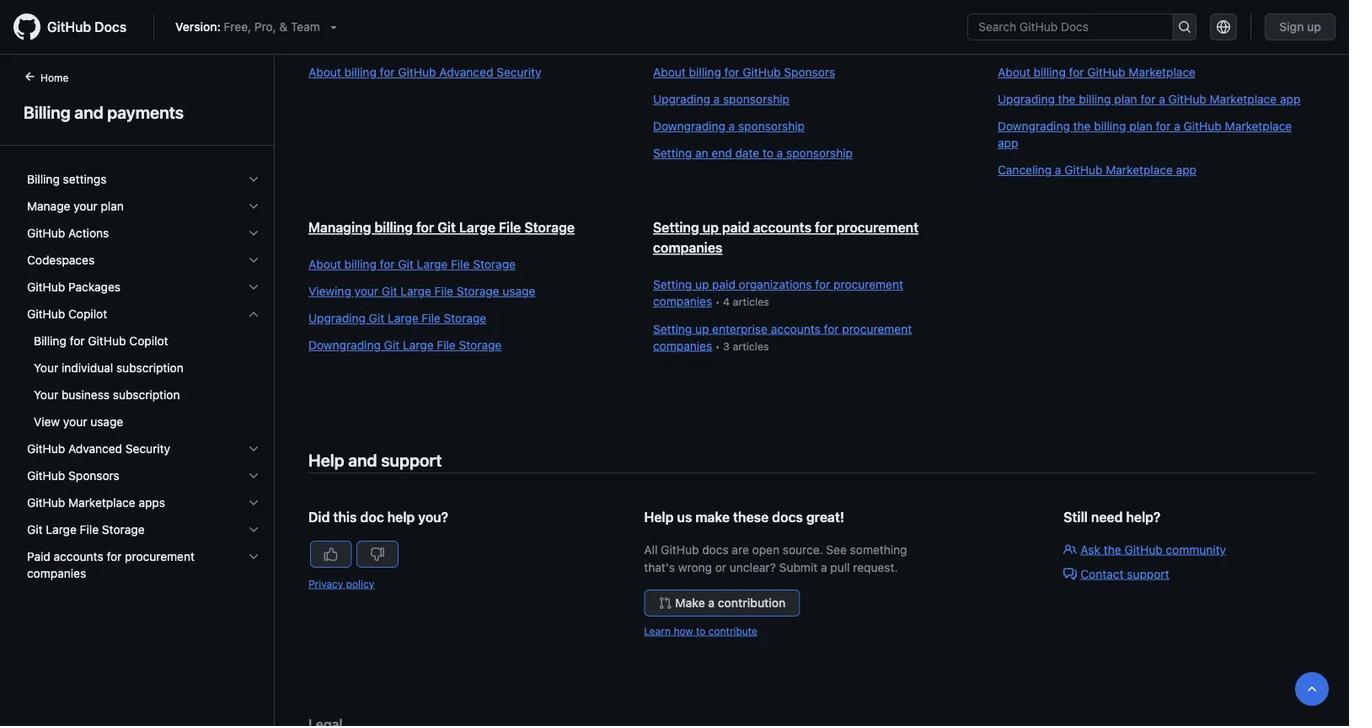 Task type: locate. For each thing, give the bounding box(es) containing it.
setting up paid accounts for procurement companies
[[653, 220, 919, 256]]

security
[[553, 27, 606, 43], [497, 65, 542, 79], [126, 442, 170, 456]]

for down 'setting up paid organizations for procurement companies'
[[824, 322, 839, 336]]

billing inside about billing for git large file storage link
[[344, 258, 377, 271]]

advanced
[[486, 27, 549, 43], [440, 65, 494, 79], [68, 442, 122, 456]]

1 vertical spatial security
[[497, 65, 542, 79]]

up
[[1308, 20, 1322, 34], [703, 220, 719, 236], [696, 278, 709, 292], [696, 322, 709, 336]]

billing up manage
[[27, 172, 60, 186]]

request.
[[854, 561, 898, 575]]

0 vertical spatial support
[[381, 450, 442, 470]]

git large file storage button
[[20, 517, 267, 544]]

sc 9kayk9 0 image inside github packages dropdown button
[[247, 281, 261, 294]]

managing up viewing
[[309, 220, 371, 236]]

0 vertical spatial usage
[[503, 285, 536, 298]]

0 vertical spatial and
[[74, 102, 103, 122]]

help
[[309, 450, 345, 470], [644, 510, 674, 526]]

managing up about billing for github marketplace
[[998, 27, 1061, 43]]

0 vertical spatial your
[[74, 199, 98, 213]]

app up canceling
[[998, 136, 1019, 150]]

2 vertical spatial accounts
[[54, 550, 103, 564]]

sponsors inside github sponsors dropdown button
[[68, 469, 120, 483]]

that's
[[644, 561, 675, 575]]

git inside downgrading git large file storage link
[[384, 339, 400, 352]]

contact support link
[[1064, 567, 1170, 581]]

support down ask the github community link on the right bottom
[[1128, 567, 1170, 581]]

to right date
[[763, 146, 774, 160]]

sc 9kayk9 0 image for billing settings
[[247, 173, 261, 186]]

sc 9kayk9 0 image inside github copilot dropdown button
[[247, 308, 261, 321]]

billing inside about billing for github marketplace link
[[1034, 65, 1066, 79]]

0 vertical spatial apps
[[1258, 27, 1289, 43]]

marketplace inside upgrading the billing plan for a github marketplace app link
[[1210, 92, 1278, 106]]

0 horizontal spatial security
[[126, 442, 170, 456]]

0 vertical spatial the
[[1059, 92, 1076, 106]]

billing for billing for github copilot
[[34, 334, 66, 348]]

4
[[723, 296, 730, 308]]

triangle down image
[[327, 20, 340, 34]]

0 horizontal spatial help
[[309, 450, 345, 470]]

plan up actions
[[101, 199, 124, 213]]

usage
[[503, 285, 536, 298], [90, 415, 123, 429]]

git inside git large file storage dropdown button
[[27, 523, 43, 537]]

sponsorship up setting an end date to a sponsorship at the top of page
[[739, 119, 805, 133]]

sc 9kayk9 0 image inside github actions dropdown button
[[247, 227, 261, 240]]

0 vertical spatial security
[[553, 27, 606, 43]]

0 vertical spatial your
[[34, 361, 58, 375]]

large up viewing your git large file storage usage
[[417, 258, 448, 271]]

billing
[[375, 27, 413, 43], [1064, 27, 1103, 43], [344, 65, 377, 79], [689, 65, 722, 79], [1034, 65, 1066, 79], [1079, 92, 1112, 106], [1095, 119, 1127, 133], [375, 220, 413, 236], [344, 258, 377, 271]]

1 vertical spatial sponsors
[[68, 469, 120, 483]]

for down git large file storage
[[107, 550, 122, 564]]

about up 'upgrading a sponsorship'
[[653, 65, 686, 79]]

downgrading for the
[[998, 119, 1071, 133]]

2 vertical spatial billing
[[34, 334, 66, 348]]

large up downgrading git large file storage in the top left of the page
[[388, 312, 419, 325]]

0 vertical spatial app
[[1281, 92, 1301, 106]]

help for help and support
[[309, 450, 345, 470]]

pro,
[[255, 20, 276, 34]]

articles
[[733, 296, 770, 308], [733, 340, 770, 352]]

your individual subscription
[[34, 361, 184, 375]]

app down sign at right
[[1281, 92, 1301, 106]]

github
[[47, 19, 91, 35], [438, 27, 483, 43], [1127, 27, 1172, 43], [398, 65, 436, 79], [743, 65, 781, 79], [1088, 65, 1126, 79], [1169, 92, 1207, 106], [1184, 119, 1222, 133], [1065, 163, 1103, 177], [27, 226, 65, 240], [27, 280, 65, 294], [27, 307, 65, 321], [88, 334, 126, 348], [27, 442, 65, 456], [27, 469, 65, 483], [27, 496, 65, 510], [661, 543, 699, 557], [1125, 543, 1163, 557]]

3 sc 9kayk9 0 image from the top
[[247, 470, 261, 483]]

None search field
[[968, 13, 1197, 40]]

• 4 articles
[[713, 296, 770, 308]]

procurement
[[837, 220, 919, 236], [834, 278, 904, 292], [843, 322, 912, 336], [125, 550, 195, 564]]

plan for upgrading
[[1115, 92, 1138, 106]]

for down setting an end date to a sponsorship link
[[815, 220, 833, 236]]

2 vertical spatial app
[[1177, 163, 1197, 177]]

setting inside the setting up enterprise accounts for procurement companies
[[653, 322, 692, 336]]

downgrading down viewing
[[309, 339, 381, 352]]

the up canceling a github marketplace app
[[1074, 119, 1091, 133]]

for up about billing for git large file storage
[[416, 220, 434, 236]]

app inside downgrading the billing plan for a github marketplace app
[[998, 136, 1019, 150]]

a down about billing for github marketplace link
[[1159, 92, 1166, 106]]

1 vertical spatial apps
[[139, 496, 165, 510]]

select language: current language is english image
[[1218, 20, 1231, 34]]

billing down github copilot
[[34, 334, 66, 348]]

advanced for managing billing for github advanced security
[[486, 27, 549, 43]]

1 vertical spatial help
[[644, 510, 674, 526]]

billing for about billing for github advanced security
[[344, 65, 377, 79]]

home
[[40, 72, 69, 83]]

git up viewing your git large file storage usage
[[398, 258, 414, 271]]

or
[[716, 561, 727, 575]]

0 horizontal spatial sponsors
[[68, 469, 120, 483]]

1 horizontal spatial security
[[497, 65, 542, 79]]

billing inside upgrading the billing plan for a github marketplace app link
[[1079, 92, 1112, 106]]

security for about billing for github advanced security
[[497, 65, 542, 79]]

paid inside setting up paid accounts for procurement companies
[[723, 220, 750, 236]]

your individual subscription link
[[20, 355, 267, 382]]

1 your from the top
[[34, 361, 58, 375]]

subscription down your individual subscription link
[[113, 388, 180, 402]]

0 horizontal spatial apps
[[139, 496, 165, 510]]

companies for setting up paid accounts for procurement companies
[[653, 240, 723, 256]]

the inside downgrading the billing plan for a github marketplace app
[[1074, 119, 1091, 133]]

git large file storage
[[27, 523, 145, 537]]

0 horizontal spatial usage
[[90, 415, 123, 429]]

apps down github sponsors dropdown button
[[139, 496, 165, 510]]

about billing for git large file storage
[[309, 258, 516, 271]]

and for billing
[[74, 102, 103, 122]]

accounts inside setting up paid accounts for procurement companies
[[753, 220, 812, 236]]

0 vertical spatial accounts
[[753, 220, 812, 236]]

2 github copilot element from the top
[[13, 328, 274, 436]]

0 vertical spatial •
[[716, 296, 721, 308]]

billing inside billing settings dropdown button
[[27, 172, 60, 186]]

about
[[309, 65, 341, 79], [653, 65, 686, 79], [998, 65, 1031, 79], [309, 258, 341, 271]]

1 articles from the top
[[733, 296, 770, 308]]

sc 9kayk9 0 image for github marketplace apps
[[247, 497, 261, 510]]

1 vertical spatial billing
[[27, 172, 60, 186]]

ask the github community
[[1081, 543, 1227, 557]]

plan down about billing for github marketplace link
[[1115, 92, 1138, 106]]

downgrading the billing plan for a github marketplace app
[[998, 119, 1293, 150]]

a right make
[[709, 597, 715, 610]]

file down about billing for git large file storage link
[[435, 285, 454, 298]]

sc 9kayk9 0 image inside the manage your plan dropdown button
[[247, 200, 261, 213]]

for down about billing for github marketplace link
[[1141, 92, 1156, 106]]

• left 4
[[716, 296, 721, 308]]

companies for setting up paid organizations for procurement companies
[[653, 295, 713, 309]]

github copilot element
[[13, 301, 274, 436], [13, 328, 274, 436]]

sign
[[1280, 20, 1305, 34]]

your
[[34, 361, 58, 375], [34, 388, 58, 402]]

upgrading
[[653, 92, 711, 106], [998, 92, 1055, 106], [309, 312, 366, 325]]

0 vertical spatial plan
[[1115, 92, 1138, 106]]

1 horizontal spatial sponsors
[[784, 65, 836, 79]]

accounts up organizations
[[753, 220, 812, 236]]

procurement inside 'setting up paid organizations for procurement companies'
[[834, 278, 904, 292]]

large up about billing for git large file storage link
[[459, 220, 496, 236]]

2 setting from the top
[[653, 220, 700, 236]]

billing inside "about billing for github sponsors" link
[[689, 65, 722, 79]]

managing billing for github marketplace apps link
[[998, 27, 1289, 43]]

1 horizontal spatial copilot
[[129, 334, 168, 348]]

sponsorship for downgrading a sponsorship
[[739, 119, 805, 133]]

sc 9kayk9 0 image for paid accounts for procurement companies
[[247, 551, 261, 564]]

large inside dropdown button
[[46, 523, 77, 537]]

github actions button
[[20, 220, 267, 247]]

sc 9kayk9 0 image inside github advanced security dropdown button
[[247, 443, 261, 456]]

about billing for github sponsors link
[[653, 64, 965, 81]]

sc 9kayk9 0 image inside "paid accounts for procurement companies" dropdown button
[[247, 551, 261, 564]]

did this doc help you? option group
[[309, 541, 540, 568]]

the for ask
[[1104, 543, 1122, 557]]

1 vertical spatial and
[[348, 450, 377, 470]]

docs up source.
[[773, 510, 803, 526]]

sponsors up github marketplace apps
[[68, 469, 120, 483]]

sc 9kayk9 0 image inside git large file storage dropdown button
[[247, 524, 261, 537]]

1 vertical spatial app
[[998, 136, 1019, 150]]

about down triangle down icon
[[309, 65, 341, 79]]

1 horizontal spatial support
[[1128, 567, 1170, 581]]

docs up or
[[703, 543, 729, 557]]

billing inside billing and payments link
[[24, 102, 71, 122]]

an
[[696, 146, 709, 160]]

accounts inside paid accounts for procurement companies
[[54, 550, 103, 564]]

usage down your business subscription
[[90, 415, 123, 429]]

companies for setting up enterprise accounts for procurement companies
[[653, 339, 713, 353]]

2 vertical spatial advanced
[[68, 442, 122, 456]]

about billing for github marketplace link
[[998, 64, 1309, 81]]

companies down paid
[[27, 567, 86, 581]]

paid for organizations
[[713, 278, 736, 292]]

your right viewing
[[355, 285, 379, 298]]

about up viewing
[[309, 258, 341, 271]]

•
[[716, 296, 721, 308], [716, 340, 721, 352]]

• left 3
[[716, 340, 721, 352]]

codespaces button
[[20, 247, 267, 274]]

a right canceling
[[1055, 163, 1062, 177]]

4 sc 9kayk9 0 image from the top
[[247, 497, 261, 510]]

app for downgrading the billing plan for a github marketplace app
[[998, 136, 1019, 150]]

1 vertical spatial •
[[716, 340, 721, 352]]

a down upgrading the billing plan for a github marketplace app link
[[1175, 119, 1181, 133]]

git up upgrading git large file storage
[[382, 285, 398, 298]]

up inside 'setting up paid organizations for procurement companies'
[[696, 278, 709, 292]]

paid up 4
[[713, 278, 736, 292]]

0 horizontal spatial app
[[998, 136, 1019, 150]]

1 vertical spatial usage
[[90, 415, 123, 429]]

&
[[279, 20, 288, 34]]

setting
[[653, 146, 692, 160], [653, 220, 700, 236], [653, 278, 692, 292], [653, 322, 692, 336]]

sc 9kayk9 0 image for git large file storage
[[247, 524, 261, 537]]

your right view
[[63, 415, 87, 429]]

marketplace inside canceling a github marketplace app link
[[1106, 163, 1174, 177]]

and up doc
[[348, 450, 377, 470]]

0 vertical spatial subscription
[[116, 361, 184, 375]]

a up end
[[729, 119, 735, 133]]

1 sc 9kayk9 0 image from the top
[[247, 173, 261, 186]]

1 horizontal spatial downgrading
[[653, 119, 726, 133]]

1 vertical spatial the
[[1074, 119, 1091, 133]]

2 your from the top
[[34, 388, 58, 402]]

usage down about billing for git large file storage link
[[503, 285, 536, 298]]

sponsors up 'upgrading a sponsorship' link
[[784, 65, 836, 79]]

upgrading a sponsorship
[[653, 92, 790, 106]]

copilot down github copilot dropdown button
[[129, 334, 168, 348]]

your for view
[[63, 415, 87, 429]]

github packages button
[[20, 274, 267, 301]]

and down home link
[[74, 102, 103, 122]]

sponsorship
[[723, 92, 790, 106], [739, 119, 805, 133], [787, 146, 853, 160]]

git down upgrading git large file storage
[[384, 339, 400, 352]]

the right ask
[[1104, 543, 1122, 557]]

paid inside 'setting up paid organizations for procurement companies'
[[713, 278, 736, 292]]

about for about billing for github advanced security
[[309, 65, 341, 79]]

1 vertical spatial docs
[[703, 543, 729, 557]]

upgrading up canceling
[[998, 92, 1055, 106]]

1 vertical spatial your
[[34, 388, 58, 402]]

a inside downgrading the billing plan for a github marketplace app
[[1175, 119, 1181, 133]]

your up view
[[34, 388, 58, 402]]

1 github copilot element from the top
[[13, 301, 274, 436]]

2 horizontal spatial upgrading
[[998, 92, 1055, 106]]

for down github copilot
[[70, 334, 85, 348]]

for inside paid accounts for procurement companies
[[107, 550, 122, 564]]

setting for setting up enterprise accounts for procurement companies
[[653, 322, 692, 336]]

0 vertical spatial sponsorship
[[723, 92, 790, 106]]

github sponsors button
[[20, 463, 267, 490]]

plan inside upgrading the billing plan for a github marketplace app link
[[1115, 92, 1138, 106]]

1 horizontal spatial to
[[763, 146, 774, 160]]

downgrading inside downgrading the billing plan for a github marketplace app
[[998, 119, 1071, 133]]

the inside upgrading the billing plan for a github marketplace app link
[[1059, 92, 1076, 106]]

billing down home link
[[24, 102, 71, 122]]

2 • from the top
[[716, 340, 721, 352]]

companies inside the setting up enterprise accounts for procurement companies
[[653, 339, 713, 353]]

1 vertical spatial copilot
[[129, 334, 168, 348]]

marketplace inside downgrading the billing plan for a github marketplace app
[[1226, 119, 1293, 133]]

1 setting from the top
[[653, 146, 692, 160]]

companies up • 4 articles
[[653, 240, 723, 256]]

large down about billing for git large file storage
[[401, 285, 432, 298]]

learn
[[644, 626, 671, 637]]

codespaces
[[27, 253, 95, 267]]

0 horizontal spatial copilot
[[68, 307, 107, 321]]

sc 9kayk9 0 image for github sponsors
[[247, 470, 261, 483]]

1 vertical spatial paid
[[713, 278, 736, 292]]

1 horizontal spatial and
[[348, 450, 377, 470]]

sc 9kayk9 0 image for github advanced security
[[247, 443, 261, 456]]

your down settings
[[74, 199, 98, 213]]

1 vertical spatial accounts
[[771, 322, 821, 336]]

sc 9kayk9 0 image
[[247, 200, 261, 213], [247, 308, 261, 321], [247, 470, 261, 483], [247, 497, 261, 510], [247, 524, 261, 537]]

Search GitHub Docs search field
[[969, 14, 1173, 40]]

0 horizontal spatial upgrading
[[309, 312, 366, 325]]

github copilot button
[[20, 301, 267, 328]]

github advanced security button
[[20, 436, 267, 463]]

2 horizontal spatial downgrading
[[998, 119, 1071, 133]]

and
[[74, 102, 103, 122], [348, 450, 377, 470]]

billing inside billing for github copilot link
[[34, 334, 66, 348]]

0 vertical spatial advanced
[[486, 27, 549, 43]]

github advanced security
[[27, 442, 170, 456]]

sc 9kayk9 0 image
[[247, 173, 261, 186], [247, 227, 261, 240], [247, 254, 261, 267], [247, 281, 261, 294], [247, 443, 261, 456], [247, 551, 261, 564]]

payments
[[107, 102, 184, 122]]

0 horizontal spatial to
[[696, 626, 706, 637]]

large up paid
[[46, 523, 77, 537]]

github sponsors
[[27, 469, 120, 483]]

setting inside setting up paid accounts for procurement companies
[[653, 220, 700, 236]]

1 horizontal spatial apps
[[1258, 27, 1289, 43]]

help?
[[1127, 510, 1161, 526]]

2 horizontal spatial security
[[553, 27, 606, 43]]

copilot inside github copilot dropdown button
[[68, 307, 107, 321]]

accounts inside the setting up enterprise accounts for procurement companies
[[771, 322, 821, 336]]

advanced up about billing for github advanced security link
[[486, 27, 549, 43]]

paid up organizations
[[723, 220, 750, 236]]

setting inside 'setting up paid organizations for procurement companies'
[[653, 278, 692, 292]]

sc 9kayk9 0 image inside codespaces dropdown button
[[247, 254, 261, 267]]

1 vertical spatial advanced
[[440, 65, 494, 79]]

your left individual
[[34, 361, 58, 375]]

make
[[676, 597, 705, 610]]

sign up
[[1280, 20, 1322, 34]]

accounts
[[753, 220, 812, 236], [771, 322, 821, 336], [54, 550, 103, 564]]

0 vertical spatial to
[[763, 146, 774, 160]]

downgrading the billing plan for a github marketplace app link
[[998, 118, 1309, 152]]

see
[[827, 543, 847, 557]]

sponsors inside "about billing for github sponsors" link
[[784, 65, 836, 79]]

upgrading up downgrading a sponsorship
[[653, 92, 711, 106]]

for inside downgrading the billing plan for a github marketplace app
[[1156, 119, 1171, 133]]

advanced inside about billing for github advanced security link
[[440, 65, 494, 79]]

3 sc 9kayk9 0 image from the top
[[247, 254, 261, 267]]

file inside dropdown button
[[80, 523, 99, 537]]

about down search github docs search box
[[998, 65, 1031, 79]]

for inside setting up paid accounts for procurement companies
[[815, 220, 833, 236]]

1 horizontal spatial upgrading
[[653, 92, 711, 106]]

github inside downgrading the billing plan for a github marketplace app
[[1184, 119, 1222, 133]]

to right 'how'
[[696, 626, 706, 637]]

your
[[74, 199, 98, 213], [355, 285, 379, 298], [63, 415, 87, 429]]

apps right select language: current language is english image
[[1258, 27, 1289, 43]]

downgrading a sponsorship link
[[653, 118, 965, 135]]

sc 9kayk9 0 image inside github marketplace apps dropdown button
[[247, 497, 261, 510]]

5 sc 9kayk9 0 image from the top
[[247, 443, 261, 456]]

you?
[[418, 510, 449, 526]]

1 vertical spatial your
[[355, 285, 379, 298]]

advanced down "managing billing for github advanced security" link
[[440, 65, 494, 79]]

git up about billing for git large file storage link
[[438, 220, 456, 236]]

1 sc 9kayk9 0 image from the top
[[247, 200, 261, 213]]

procurement inside setting up paid accounts for procurement companies
[[837, 220, 919, 236]]

up for setting up paid organizations for procurement companies
[[696, 278, 709, 292]]

2 vertical spatial the
[[1104, 543, 1122, 557]]

1 horizontal spatial app
[[1177, 163, 1197, 177]]

file
[[499, 220, 521, 236], [451, 258, 470, 271], [435, 285, 454, 298], [422, 312, 441, 325], [437, 339, 456, 352], [80, 523, 99, 537]]

billing and payments link
[[20, 99, 254, 125]]

git up downgrading git large file storage in the top left of the page
[[369, 312, 385, 325]]

0 vertical spatial paid
[[723, 220, 750, 236]]

articles right 4
[[733, 296, 770, 308]]

tooltip
[[1296, 673, 1330, 707]]

articles down enterprise
[[733, 340, 770, 352]]

2 sc 9kayk9 0 image from the top
[[247, 227, 261, 240]]

git inside "upgrading git large file storage" link
[[369, 312, 385, 325]]

accounts for enterprise
[[771, 322, 821, 336]]

0 vertical spatial articles
[[733, 296, 770, 308]]

contribution
[[718, 597, 786, 610]]

billing for billing and payments
[[24, 102, 71, 122]]

sponsors
[[784, 65, 836, 79], [68, 469, 120, 483]]

up for sign up
[[1308, 20, 1322, 34]]

github docs link
[[13, 13, 140, 40]]

2 vertical spatial plan
[[101, 199, 124, 213]]

managing for managing billing for github advanced security
[[309, 27, 371, 43]]

1 vertical spatial articles
[[733, 340, 770, 352]]

upgrading git large file storage link
[[309, 310, 620, 327]]

sc 9kayk9 0 image for manage your plan
[[247, 200, 261, 213]]

0 vertical spatial copilot
[[68, 307, 107, 321]]

help and support
[[309, 450, 442, 470]]

your for manage
[[74, 199, 98, 213]]

0 horizontal spatial and
[[74, 102, 103, 122]]

your inside github copilot element
[[63, 415, 87, 429]]

ask
[[1081, 543, 1101, 557]]

0 vertical spatial help
[[309, 450, 345, 470]]

up inside setting up paid accounts for procurement companies
[[703, 220, 719, 236]]

home link
[[17, 70, 96, 87]]

your inside dropdown button
[[74, 199, 98, 213]]

did
[[309, 510, 330, 526]]

billing for about billing for github sponsors
[[689, 65, 722, 79]]

privacy
[[309, 578, 343, 590]]

sc 9kayk9 0 image for github actions
[[247, 227, 261, 240]]

sc 9kayk9 0 image inside github sponsors dropdown button
[[247, 470, 261, 483]]

up inside the setting up enterprise accounts for procurement companies
[[696, 322, 709, 336]]

did this doc help you?
[[309, 510, 449, 526]]

a inside upgrading the billing plan for a github marketplace app link
[[1159, 92, 1166, 106]]

0 vertical spatial billing
[[24, 102, 71, 122]]

subscription down billing for github copilot link at the left
[[116, 361, 184, 375]]

setting up paid organizations for procurement companies
[[653, 278, 904, 309]]

sc 9kayk9 0 image inside billing settings dropdown button
[[247, 173, 261, 186]]

business
[[62, 388, 110, 402]]

0 vertical spatial docs
[[773, 510, 803, 526]]

paid
[[27, 550, 50, 564]]

2 vertical spatial your
[[63, 415, 87, 429]]

github copilot element containing billing for github copilot
[[13, 328, 274, 436]]

4 sc 9kayk9 0 image from the top
[[247, 281, 261, 294]]

procurement inside the setting up enterprise accounts for procurement companies
[[843, 322, 912, 336]]

3 setting from the top
[[653, 278, 692, 292]]

billing inside downgrading the billing plan for a github marketplace app
[[1095, 119, 1127, 133]]

accounts down 'setting up paid organizations for procurement companies'
[[771, 322, 821, 336]]

the down about billing for github marketplace
[[1059, 92, 1076, 106]]

2 vertical spatial security
[[126, 442, 170, 456]]

1 • from the top
[[716, 296, 721, 308]]

1 vertical spatial sponsorship
[[739, 119, 805, 133]]

2 horizontal spatial app
[[1281, 92, 1301, 106]]

4 setting from the top
[[653, 322, 692, 336]]

open
[[753, 543, 780, 557]]

companies left 3
[[653, 339, 713, 353]]

1 vertical spatial to
[[696, 626, 706, 637]]

sponsorship down downgrading a sponsorship link
[[787, 146, 853, 160]]

1 vertical spatial plan
[[1130, 119, 1153, 133]]

billing inside about billing for github advanced security link
[[344, 65, 377, 79]]

companies inside 'setting up paid organizations for procurement companies'
[[653, 295, 713, 309]]

a inside 'upgrading a sponsorship' link
[[714, 92, 720, 106]]

managing right the &
[[309, 27, 371, 43]]

a left pull
[[821, 561, 828, 575]]

a up downgrading a sponsorship
[[714, 92, 720, 106]]

1 vertical spatial subscription
[[113, 388, 180, 402]]

2 sc 9kayk9 0 image from the top
[[247, 308, 261, 321]]

0 vertical spatial sponsors
[[784, 65, 836, 79]]

plan inside downgrading the billing plan for a github marketplace app
[[1130, 119, 1153, 133]]

support up help
[[381, 450, 442, 470]]

to inside setting an end date to a sponsorship link
[[763, 146, 774, 160]]

0 horizontal spatial docs
[[703, 543, 729, 557]]

for right organizations
[[816, 278, 831, 292]]

downgrading up canceling
[[998, 119, 1071, 133]]

procurement for setting up paid accounts for procurement companies
[[837, 220, 919, 236]]

1 horizontal spatial help
[[644, 510, 674, 526]]

file down github marketplace apps
[[80, 523, 99, 537]]

docs inside all github docs are open source. see something that's wrong or unclear? submit a pull request.
[[703, 543, 729, 557]]

advanced for about billing for github advanced security
[[440, 65, 494, 79]]

6 sc 9kayk9 0 image from the top
[[247, 551, 261, 564]]

5 sc 9kayk9 0 image from the top
[[247, 524, 261, 537]]

a right date
[[777, 146, 783, 160]]

help left 'us'
[[644, 510, 674, 526]]

plan down upgrading the billing plan for a github marketplace app
[[1130, 119, 1153, 133]]

companies inside setting up paid accounts for procurement companies
[[653, 240, 723, 256]]

billing for managing billing for git large file storage
[[375, 220, 413, 236]]

copilot down packages
[[68, 307, 107, 321]]

this
[[333, 510, 357, 526]]

2 articles from the top
[[733, 340, 770, 352]]

advanced down view your usage
[[68, 442, 122, 456]]

git up paid
[[27, 523, 43, 537]]



Task type: vqa. For each thing, say whether or not it's contained in the screenshot.
or at the bottom right of page
yes



Task type: describe. For each thing, give the bounding box(es) containing it.
setting up enterprise accounts for procurement companies
[[653, 322, 912, 353]]

a inside setting an end date to a sponsorship link
[[777, 146, 783, 160]]

billing for managing billing for github marketplace apps
[[1064, 27, 1103, 43]]

managing billing for github marketplace apps
[[998, 27, 1289, 43]]

privacy policy link
[[309, 578, 375, 590]]

procurement inside paid accounts for procurement companies
[[125, 550, 195, 564]]

sc 9kayk9 0 image for github copilot
[[247, 308, 261, 321]]

managing billing for github advanced security link
[[309, 27, 606, 43]]

packages
[[68, 280, 121, 294]]

canceling
[[998, 163, 1052, 177]]

3
[[723, 340, 730, 352]]

for up about billing for github marketplace
[[1106, 27, 1124, 43]]

for inside the setting up enterprise accounts for procurement companies
[[824, 322, 839, 336]]

git inside about billing for git large file storage link
[[398, 258, 414, 271]]

help for help us make these docs great!
[[644, 510, 674, 526]]

contact support
[[1081, 567, 1170, 581]]

are
[[732, 543, 749, 557]]

downgrading git large file storage
[[309, 339, 502, 352]]

for up 'upgrading a sponsorship'
[[725, 65, 740, 79]]

subscription for your business subscription
[[113, 388, 180, 402]]

billing for about billing for github marketplace
[[1034, 65, 1066, 79]]

about billing for github advanced security
[[309, 65, 542, 79]]

procurement for setting up paid organizations for procurement companies
[[834, 278, 904, 292]]

contribute
[[709, 626, 758, 637]]

community
[[1166, 543, 1227, 557]]

github marketplace apps
[[27, 496, 165, 510]]

billing settings button
[[20, 166, 267, 193]]

large down upgrading git large file storage
[[403, 339, 434, 352]]

file up viewing your git large file storage usage link
[[451, 258, 470, 271]]

setting for setting an end date to a sponsorship
[[653, 146, 692, 160]]

file up about billing for git large file storage link
[[499, 220, 521, 236]]

about billing for github advanced security link
[[309, 64, 620, 81]]

canceling a github marketplace app
[[998, 163, 1197, 177]]

your for viewing
[[355, 285, 379, 298]]

canceling a github marketplace app link
[[998, 162, 1309, 179]]

upgrading for downgrading the billing plan for a github marketplace app
[[998, 92, 1055, 106]]

0 horizontal spatial downgrading
[[309, 339, 381, 352]]

security for managing billing for github advanced security
[[553, 27, 606, 43]]

help us make these docs great!
[[644, 510, 845, 526]]

need
[[1092, 510, 1123, 526]]

security inside dropdown button
[[126, 442, 170, 456]]

contact
[[1081, 567, 1124, 581]]

up for setting up enterprise accounts for procurement companies
[[696, 322, 709, 336]]

for up about billing for github advanced security
[[416, 27, 434, 43]]

downgrading for a
[[653, 119, 726, 133]]

plan for downgrading
[[1130, 119, 1153, 133]]

your for your business subscription
[[34, 388, 58, 402]]

docs
[[95, 19, 127, 35]]

manage your plan
[[27, 199, 124, 213]]

ask the github community link
[[1064, 543, 1227, 557]]

billing settings
[[27, 172, 107, 186]]

plan inside the manage your plan dropdown button
[[101, 199, 124, 213]]

your business subscription link
[[20, 382, 267, 409]]

scroll to top image
[[1306, 683, 1319, 696]]

billing for about billing for git large file storage
[[344, 258, 377, 271]]

help
[[388, 510, 415, 526]]

upgrading the billing plan for a github marketplace app link
[[998, 91, 1309, 108]]

usage inside github copilot element
[[90, 415, 123, 429]]

a inside all github docs are open source. see something that's wrong or unclear? submit a pull request.
[[821, 561, 828, 575]]

actions
[[68, 226, 109, 240]]

billing and payments element
[[0, 68, 275, 725]]

2 vertical spatial sponsorship
[[787, 146, 853, 160]]

sponsorship for upgrading a sponsorship
[[723, 92, 790, 106]]

1 horizontal spatial docs
[[773, 510, 803, 526]]

how
[[674, 626, 694, 637]]

setting an end date to a sponsorship link
[[653, 145, 965, 162]]

about for about billing for github marketplace
[[998, 65, 1031, 79]]

managing for managing billing for git large file storage
[[309, 220, 371, 236]]

the for downgrading
[[1074, 119, 1091, 133]]

about for about billing for git large file storage
[[309, 258, 341, 271]]

about for about billing for github sponsors
[[653, 65, 686, 79]]

app for upgrading the billing plan for a github marketplace app
[[1281, 92, 1301, 106]]

managing billing for git large file storage link
[[309, 220, 575, 236]]

subscription for your individual subscription
[[116, 361, 184, 375]]

procurement for setting up enterprise accounts for procurement companies
[[843, 322, 912, 336]]

view
[[34, 415, 60, 429]]

upgrading for downgrading a sponsorship
[[653, 92, 711, 106]]

• for enterprise
[[716, 340, 721, 352]]

manage your plan button
[[20, 193, 267, 220]]

downgrading git large file storage link
[[309, 337, 620, 354]]

something
[[850, 543, 908, 557]]

search image
[[1179, 20, 1192, 34]]

for down managing billing for github advanced security
[[380, 65, 395, 79]]

a inside make a contribution link
[[709, 597, 715, 610]]

privacy policy
[[309, 578, 375, 590]]

paid accounts for procurement companies button
[[20, 544, 267, 588]]

and for help
[[348, 450, 377, 470]]

1 horizontal spatial usage
[[503, 285, 536, 298]]

up for setting up paid accounts for procurement companies
[[703, 220, 719, 236]]

paid for accounts
[[723, 220, 750, 236]]

companies inside paid accounts for procurement companies
[[27, 567, 86, 581]]

articles for paid
[[733, 296, 770, 308]]

version:
[[175, 20, 221, 34]]

marketplace inside github marketplace apps dropdown button
[[68, 496, 135, 510]]

for up viewing your git large file storage usage
[[380, 258, 395, 271]]

billing for billing settings
[[27, 172, 60, 186]]

your for your individual subscription
[[34, 361, 58, 375]]

make a contribution link
[[644, 590, 800, 617]]

• 3 articles
[[713, 340, 770, 352]]

github packages
[[27, 280, 121, 294]]

setting for setting up paid accounts for procurement companies
[[653, 220, 700, 236]]

organizations
[[739, 278, 812, 292]]

file down viewing your git large file storage usage
[[422, 312, 441, 325]]

sc 9kayk9 0 image for github packages
[[247, 281, 261, 294]]

sc 9kayk9 0 image for codespaces
[[247, 254, 261, 267]]

github inside dropdown button
[[27, 442, 65, 456]]

for inside github copilot element
[[70, 334, 85, 348]]

for inside 'setting up paid organizations for procurement companies'
[[816, 278, 831, 292]]

advanced inside github advanced security dropdown button
[[68, 442, 122, 456]]

0 horizontal spatial support
[[381, 450, 442, 470]]

enterprise
[[713, 322, 768, 336]]

make a contribution
[[676, 597, 786, 610]]

individual
[[62, 361, 113, 375]]

us
[[677, 510, 692, 526]]

a inside downgrading a sponsorship link
[[729, 119, 735, 133]]

storage inside dropdown button
[[102, 523, 145, 537]]

github docs
[[47, 19, 127, 35]]

git inside viewing your git large file storage usage link
[[382, 285, 398, 298]]

date
[[736, 146, 760, 160]]

managing for managing billing for github marketplace apps
[[998, 27, 1061, 43]]

end
[[712, 146, 732, 160]]

still
[[1064, 510, 1088, 526]]

paid accounts for procurement companies
[[27, 550, 195, 581]]

github inside all github docs are open source. see something that's wrong or unclear? submit a pull request.
[[661, 543, 699, 557]]

upgrading a sponsorship link
[[653, 91, 965, 108]]

wrong
[[679, 561, 712, 575]]

doc
[[360, 510, 384, 526]]

accounts for paid
[[753, 220, 812, 236]]

viewing your git large file storage usage link
[[309, 283, 620, 300]]

learn how to contribute
[[644, 626, 758, 637]]

all github docs are open source. see something that's wrong or unclear? submit a pull request.
[[644, 543, 908, 575]]

setting an end date to a sponsorship
[[653, 146, 853, 160]]

about billing for github sponsors
[[653, 65, 836, 79]]

policy
[[346, 578, 375, 590]]

viewing
[[309, 285, 351, 298]]

marketplace inside about billing for github marketplace link
[[1129, 65, 1196, 79]]

github marketplace apps button
[[20, 490, 267, 517]]

sign up link
[[1266, 13, 1336, 40]]

the for upgrading
[[1059, 92, 1076, 106]]

articles for enterprise
[[733, 340, 770, 352]]

version: free, pro, & team
[[175, 20, 320, 34]]

github actions
[[27, 226, 109, 240]]

viewing your git large file storage usage
[[309, 285, 536, 298]]

github copilot element containing github copilot
[[13, 301, 274, 436]]

copilot inside billing for github copilot link
[[129, 334, 168, 348]]

view your usage
[[34, 415, 123, 429]]

billing for managing billing for github advanced security
[[375, 27, 413, 43]]

a inside canceling a github marketplace app link
[[1055, 163, 1062, 177]]

setting for setting up paid organizations for procurement companies
[[653, 278, 692, 292]]

learn how to contribute link
[[644, 626, 758, 637]]

setting up paid accounts for procurement companies link
[[653, 220, 919, 256]]

1 vertical spatial support
[[1128, 567, 1170, 581]]

• for paid
[[716, 296, 721, 308]]

manage
[[27, 199, 70, 213]]

apps inside dropdown button
[[139, 496, 165, 510]]

for down search github docs search box
[[1070, 65, 1085, 79]]

settings
[[63, 172, 107, 186]]

file down "upgrading git large file storage" link
[[437, 339, 456, 352]]



